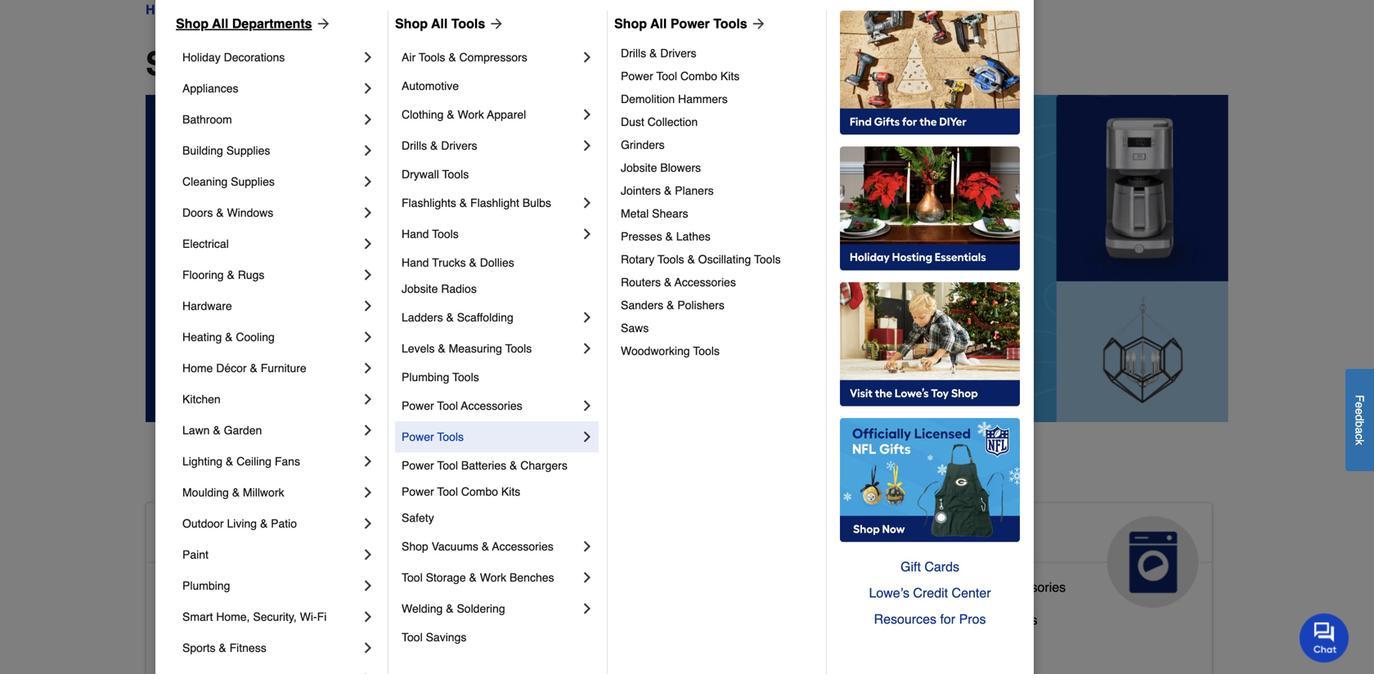 Task type: describe. For each thing, give the bounding box(es) containing it.
bathroom inside "link"
[[226, 580, 283, 595]]

hammers
[[678, 92, 728, 106]]

fi
[[317, 610, 327, 624]]

chevron right image for appliances
[[360, 80, 376, 97]]

hardware
[[182, 299, 232, 313]]

chevron right image for power tool accessories
[[579, 398, 596, 414]]

& up "sanders & polishers"
[[664, 276, 672, 289]]

drivers for right drills & drivers link
[[661, 47, 697, 60]]

ceiling
[[237, 455, 272, 468]]

accessible bedroom link
[[160, 609, 279, 641]]

& down lathes
[[688, 253, 695, 266]]

shop for shop vacuums & accessories
[[402, 540, 429, 553]]

0 horizontal spatial power tool combo kits link
[[402, 479, 596, 505]]

accessible entry & home
[[160, 645, 307, 660]]

living
[[227, 517, 257, 530]]

dust collection
[[621, 115, 698, 128]]

patio
[[271, 517, 297, 530]]

beds,
[[547, 639, 581, 654]]

clothing
[[402, 108, 444, 121]]

tool for power tool accessories link
[[437, 399, 458, 412]]

power up the 'demolition' on the top left of the page
[[621, 70, 654, 83]]

chevron right image for flooring & rugs
[[360, 267, 376, 283]]

routers
[[621, 276, 661, 289]]

tool for leftmost power tool combo kits link
[[437, 485, 458, 498]]

tool savings link
[[402, 624, 596, 651]]

1 horizontal spatial drills & drivers link
[[621, 42, 815, 65]]

chevron right image for moulding & millwork
[[360, 484, 376, 501]]

& right clothing on the top of the page
[[447, 108, 455, 121]]

accessories down the plumbing tools link
[[461, 399, 523, 412]]

& right batteries
[[510, 459, 517, 472]]

& down routers & accessories
[[667, 299, 675, 312]]

tool for topmost power tool combo kits link
[[657, 70, 678, 83]]

wine
[[961, 612, 991, 628]]

air
[[402, 51, 416, 64]]

chat invite button image
[[1300, 613, 1350, 663]]

for
[[941, 612, 956, 627]]

chevron right image for air tools & compressors
[[579, 49, 596, 65]]

combo for leftmost power tool combo kits link
[[461, 485, 498, 498]]

all for tools
[[431, 16, 448, 31]]

& right levels
[[438, 342, 446, 355]]

scaffolding
[[457, 311, 514, 324]]

0 horizontal spatial pet
[[524, 639, 544, 654]]

power tool batteries & chargers
[[402, 459, 568, 472]]

tools up trucks
[[432, 227, 459, 241]]

& inside animal & pet care
[[607, 523, 623, 549]]

holiday decorations link
[[182, 42, 360, 73]]

chevron right image for electrical
[[360, 236, 376, 252]]

chevron right image for paint
[[360, 547, 376, 563]]

vacuums
[[432, 540, 479, 553]]

chevron right image for doors & windows
[[360, 205, 376, 221]]

ladders & scaffolding link
[[402, 302, 579, 333]]

livestock
[[524, 606, 579, 621]]

levels & measuring tools link
[[402, 333, 579, 364]]

chevron right image for lawn & garden
[[360, 422, 376, 439]]

a
[[1354, 427, 1367, 434]]

& left millwork
[[232, 486, 240, 499]]

chevron right image for home décor & furniture
[[360, 360, 376, 376]]

departments for shop
[[286, 45, 486, 83]]

grinders
[[621, 138, 665, 151]]

cleaning supplies
[[182, 175, 275, 188]]

power inside power tools link
[[402, 430, 434, 444]]

chevron right image for hand tools
[[579, 226, 596, 242]]

drivers for drills & drivers link to the bottom
[[441, 139, 478, 152]]

sanders & polishers
[[621, 299, 725, 312]]

saws link
[[621, 317, 815, 340]]

shop all tools link
[[395, 14, 505, 34]]

power up safety
[[402, 485, 434, 498]]

trucks
[[432, 256, 466, 269]]

lawn & garden link
[[182, 415, 360, 446]]

2 e from the top
[[1354, 408, 1367, 415]]

sports
[[182, 642, 216, 655]]

shop for shop all departments
[[176, 16, 209, 31]]

power inside power tool batteries & chargers link
[[402, 459, 434, 472]]

d
[[1354, 415, 1367, 421]]

clothing & work apparel link
[[402, 99, 579, 130]]

find gifts for the diyer. image
[[840, 11, 1020, 135]]

power tool batteries & chargers link
[[402, 453, 596, 479]]

chevron right image for clothing & work apparel
[[579, 106, 596, 123]]

enjoy savings year-round. no matter what you're shopping for, find what you need at a great price. image
[[146, 95, 1229, 422]]

hand for hand trucks & dollies
[[402, 256, 429, 269]]

departments up holiday decorations
[[196, 2, 271, 17]]

kits for topmost power tool combo kits link
[[721, 70, 740, 83]]

lighting
[[182, 455, 223, 468]]

building
[[182, 144, 223, 157]]

heating & cooling link
[[182, 322, 360, 353]]

0 horizontal spatial appliances link
[[182, 73, 360, 104]]

chevron right image for shop vacuums & accessories
[[579, 538, 596, 555]]

chevron right image for power tools
[[579, 429, 596, 445]]

shop all power tools
[[615, 16, 748, 31]]

houses,
[[585, 639, 633, 654]]

animal & pet care image
[[743, 516, 835, 608]]

0 vertical spatial drills & drivers
[[621, 47, 697, 60]]

livestock supplies link
[[524, 602, 633, 635]]

1 vertical spatial work
[[480, 571, 507, 584]]

& left "cooling"
[[225, 331, 233, 344]]

sports & fitness
[[182, 642, 267, 655]]

collection
[[648, 115, 698, 128]]

gift cards link
[[840, 554, 1020, 580]]

cleaning supplies link
[[182, 166, 360, 197]]

drywall tools
[[402, 168, 469, 181]]

lawn & garden
[[182, 424, 262, 437]]

& right décor
[[250, 362, 258, 375]]

arrow right image for shop all tools
[[485, 16, 505, 32]]

grinders link
[[621, 133, 815, 156]]

chevron right image for sports & fitness
[[360, 640, 376, 656]]

doors & windows link
[[182, 197, 360, 228]]

clothing & work apparel
[[402, 108, 526, 121]]

f e e d b a c k
[[1354, 395, 1367, 445]]

tool inside tool storage & work benches link
[[402, 571, 423, 584]]

tools right oscillating
[[754, 253, 781, 266]]

hardware link
[[182, 290, 360, 322]]

& left the patio
[[260, 517, 268, 530]]

& down shop all power tools
[[650, 47, 657, 60]]

center
[[952, 585, 991, 601]]

bedroom
[[226, 612, 279, 628]]

chevron right image for tool storage & work benches
[[579, 570, 596, 586]]

supplies for building supplies
[[226, 144, 270, 157]]

0 horizontal spatial furniture
[[261, 362, 307, 375]]

blowers
[[661, 161, 701, 174]]

air tools & compressors link
[[402, 42, 579, 73]]

dust collection link
[[621, 110, 815, 133]]

tools inside "link"
[[419, 51, 446, 64]]

automotive link
[[402, 73, 596, 99]]

power inside power tool accessories link
[[402, 399, 434, 412]]

décor
[[216, 362, 247, 375]]

power tools
[[402, 430, 464, 444]]

& right houses,
[[636, 639, 645, 654]]

& down shears
[[666, 230, 673, 243]]

accessible home link
[[146, 503, 483, 608]]

automotive
[[402, 79, 459, 92]]

all for power
[[651, 16, 667, 31]]

chevron right image for hardware
[[360, 298, 376, 314]]

animal & pet care
[[524, 523, 665, 575]]

building supplies
[[182, 144, 270, 157]]

beverage
[[889, 612, 945, 628]]

tools up the air tools & compressors on the top of the page
[[451, 16, 485, 31]]

doors & windows
[[182, 206, 274, 219]]

bulbs
[[523, 196, 551, 209]]

accessories up benches
[[492, 540, 554, 553]]

shop for shop all tools
[[395, 16, 428, 31]]

measuring
[[449, 342, 502, 355]]

tools down presses & lathes
[[658, 253, 685, 266]]

& down shop all tools link
[[449, 51, 456, 64]]

accessible home image
[[379, 516, 470, 608]]

woodworking
[[621, 344, 690, 358]]

cooling
[[236, 331, 275, 344]]

& left ceiling on the bottom
[[226, 455, 233, 468]]

smart home, security, wi-fi
[[182, 610, 327, 624]]

home décor & furniture link
[[182, 353, 360, 384]]

polishers
[[678, 299, 725, 312]]

jobsite blowers link
[[621, 156, 815, 179]]

gift
[[901, 559, 921, 574]]

chevron right image for cleaning supplies
[[360, 173, 376, 190]]

& up drywall tools
[[430, 139, 438, 152]]

fitness
[[230, 642, 267, 655]]

jobsite for jobsite radios
[[402, 282, 438, 295]]

outdoor
[[182, 517, 224, 530]]

supplies for livestock supplies
[[582, 606, 633, 621]]

chevron right image for bathroom
[[360, 111, 376, 128]]

tool storage & work benches
[[402, 571, 554, 584]]

tool for power tool batteries & chargers link
[[437, 459, 458, 472]]

accessible for accessible bedroom
[[160, 612, 222, 628]]

chevron right image for flashlights & flashlight bulbs
[[579, 195, 596, 211]]

drills for drills & drivers link to the bottom
[[402, 139, 427, 152]]

power tool combo kits for topmost power tool combo kits link
[[621, 70, 740, 83]]

tool inside tool savings link
[[402, 631, 423, 644]]

chevron right image for drills & drivers
[[579, 137, 596, 154]]



Task type: locate. For each thing, give the bounding box(es) containing it.
all up the 'demolition' on the top left of the page
[[651, 16, 667, 31]]

combo up hammers
[[681, 70, 718, 83]]

1 hand from the top
[[402, 227, 429, 241]]

pet beds, houses, & furniture
[[524, 639, 701, 654]]

drivers down clothing & work apparel
[[441, 139, 478, 152]]

drills for right drills & drivers link
[[621, 47, 647, 60]]

0 vertical spatial drivers
[[661, 47, 697, 60]]

holiday hosting essentials. image
[[840, 146, 1020, 271]]

accessories up chillers at the bottom
[[996, 580, 1066, 595]]

kits up demolition hammers link
[[721, 70, 740, 83]]

woodworking tools
[[621, 344, 720, 358]]

plumbing
[[402, 371, 450, 384], [182, 579, 230, 592]]

& right doors
[[216, 206, 224, 219]]

0 vertical spatial bathroom
[[182, 113, 232, 126]]

2 accessible from the top
[[160, 580, 222, 595]]

departments up holiday decorations link
[[232, 16, 312, 31]]

appliances link
[[182, 73, 360, 104], [876, 503, 1212, 608]]

plumbing down levels
[[402, 371, 450, 384]]

chevron right image for ladders & scaffolding
[[579, 309, 596, 326]]

0 horizontal spatial drills
[[402, 139, 427, 152]]

2 arrow right image from the left
[[485, 16, 505, 32]]

plumbing for plumbing
[[182, 579, 230, 592]]

accessible inside accessible bathroom "link"
[[160, 580, 222, 595]]

kits for leftmost power tool combo kits link
[[502, 485, 521, 498]]

& right lawn
[[213, 424, 221, 437]]

0 vertical spatial jobsite
[[621, 161, 657, 174]]

2 shop from the left
[[395, 16, 428, 31]]

departments up clothing on the top of the page
[[286, 45, 486, 83]]

jointers
[[621, 184, 661, 197]]

0 vertical spatial work
[[458, 108, 484, 121]]

departments for shop
[[232, 16, 312, 31]]

c
[[1354, 434, 1367, 439]]

& right ladders
[[446, 311, 454, 324]]

1 horizontal spatial jobsite
[[621, 161, 657, 174]]

demolition hammers link
[[621, 88, 815, 110]]

hand for hand tools
[[402, 227, 429, 241]]

tools right drywall
[[442, 168, 469, 181]]

power tool accessories link
[[402, 390, 579, 421]]

0 horizontal spatial drills & drivers
[[402, 139, 478, 152]]

supplies up the cleaning supplies
[[226, 144, 270, 157]]

shop all tools
[[395, 16, 485, 31]]

accessible inside accessible entry & home link
[[160, 645, 222, 660]]

& down accessible bedroom link
[[219, 642, 226, 655]]

0 horizontal spatial drills & drivers link
[[402, 130, 579, 161]]

accessories
[[675, 276, 736, 289], [461, 399, 523, 412], [492, 540, 554, 553], [996, 580, 1066, 595]]

1 shop from the left
[[176, 16, 209, 31]]

lawn
[[182, 424, 210, 437]]

soldering
[[457, 602, 505, 615]]

hand down hand tools
[[402, 256, 429, 269]]

power down power tool accessories
[[402, 430, 434, 444]]

supplies
[[226, 144, 270, 157], [231, 175, 275, 188], [582, 606, 633, 621]]

& left rugs
[[227, 268, 235, 281]]

furniture
[[261, 362, 307, 375], [649, 639, 701, 654]]

2 horizontal spatial arrow right image
[[748, 16, 767, 32]]

1 vertical spatial drills & drivers
[[402, 139, 478, 152]]

1 horizontal spatial drivers
[[661, 47, 697, 60]]

0 horizontal spatial combo
[[461, 485, 498, 498]]

& right vacuums
[[482, 540, 489, 553]]

drywall tools link
[[402, 161, 596, 187]]

drills up drywall
[[402, 139, 427, 152]]

lighting & ceiling fans link
[[182, 446, 360, 477]]

1 horizontal spatial appliances
[[889, 523, 1011, 549]]

& right welding
[[446, 602, 454, 615]]

accessible for accessible home
[[160, 523, 279, 549]]

welding & soldering link
[[402, 593, 579, 624]]

3 arrow right image from the left
[[748, 16, 767, 32]]

appliance
[[889, 580, 946, 595]]

accessible home
[[160, 523, 349, 549]]

visit the lowe's toy shop. image
[[840, 282, 1020, 407]]

1 horizontal spatial shop
[[402, 540, 429, 553]]

0 horizontal spatial plumbing
[[182, 579, 230, 592]]

departments link
[[196, 0, 271, 20]]

power up hammers
[[671, 16, 710, 31]]

appliances link up chillers at the bottom
[[876, 503, 1212, 608]]

power tool combo kits
[[621, 70, 740, 83], [402, 485, 521, 498]]

chevron right image for plumbing
[[360, 578, 376, 594]]

power tool combo kits for leftmost power tool combo kits link
[[402, 485, 521, 498]]

2 hand from the top
[[402, 256, 429, 269]]

tool down plumbing tools on the bottom left of the page
[[437, 399, 458, 412]]

0 horizontal spatial power tool combo kits
[[402, 485, 521, 498]]

1 vertical spatial supplies
[[231, 175, 275, 188]]

1 vertical spatial hand
[[402, 256, 429, 269]]

kits up safety link
[[502, 485, 521, 498]]

resources
[[874, 612, 937, 627]]

decorations
[[224, 51, 285, 64]]

chevron right image
[[579, 49, 596, 65], [579, 106, 596, 123], [360, 111, 376, 128], [579, 195, 596, 211], [579, 226, 596, 242], [360, 267, 376, 283], [579, 309, 596, 326], [360, 391, 376, 408], [579, 398, 596, 414], [579, 429, 596, 445], [360, 453, 376, 470], [360, 578, 376, 594], [360, 640, 376, 656]]

presses & lathes link
[[621, 225, 815, 248]]

1 horizontal spatial power tool combo kits
[[621, 70, 740, 83]]

jobsite up jointers
[[621, 161, 657, 174]]

0 horizontal spatial shop
[[146, 45, 227, 83]]

shop for shop all power tools
[[615, 16, 647, 31]]

demolition
[[621, 92, 675, 106]]

0 vertical spatial drills & drivers link
[[621, 42, 815, 65]]

tool down welding
[[402, 631, 423, 644]]

power tool accessories
[[402, 399, 523, 412]]

wi-
[[300, 610, 317, 624]]

tools down power tool accessories
[[437, 430, 464, 444]]

plumbing inside plumbing link
[[182, 579, 230, 592]]

shop all departments
[[176, 16, 312, 31]]

0 vertical spatial hand
[[402, 227, 429, 241]]

all up the air tools & compressors on the top of the page
[[431, 16, 448, 31]]

ladders & scaffolding
[[402, 311, 514, 324]]

0 vertical spatial shop
[[146, 45, 227, 83]]

tools up the plumbing tools link
[[505, 342, 532, 355]]

shop down safety
[[402, 540, 429, 553]]

chevron right image for holiday decorations
[[360, 49, 376, 65]]

1 vertical spatial power tool combo kits link
[[402, 479, 596, 505]]

tool savings
[[402, 631, 467, 644]]

0 vertical spatial supplies
[[226, 144, 270, 157]]

1 horizontal spatial shop
[[395, 16, 428, 31]]

ladders
[[402, 311, 443, 324]]

4 accessible from the top
[[160, 645, 222, 660]]

& right the entry
[[260, 645, 269, 660]]

1 vertical spatial kits
[[502, 485, 521, 498]]

furniture up kitchen link
[[261, 362, 307, 375]]

1 vertical spatial shop
[[402, 540, 429, 553]]

1 vertical spatial bathroom
[[226, 580, 283, 595]]

drills & drivers link down apparel
[[402, 130, 579, 161]]

furniture right houses,
[[649, 639, 701, 654]]

2 horizontal spatial shop
[[615, 16, 647, 31]]

drills & drivers link down shop all power tools link
[[621, 42, 815, 65]]

drivers down shop all power tools
[[661, 47, 697, 60]]

routers & accessories link
[[621, 271, 815, 294]]

accessories up polishers
[[675, 276, 736, 289]]

e up d
[[1354, 402, 1367, 408]]

combo for topmost power tool combo kits link
[[681, 70, 718, 83]]

shop
[[176, 16, 209, 31], [395, 16, 428, 31], [615, 16, 647, 31]]

0 horizontal spatial kits
[[502, 485, 521, 498]]

supplies for cleaning supplies
[[231, 175, 275, 188]]

lowe's
[[869, 585, 910, 601]]

shop all power tools link
[[615, 14, 767, 34]]

departments inside shop all departments link
[[232, 16, 312, 31]]

drills & drivers down shop all power tools
[[621, 47, 697, 60]]

0 vertical spatial drills
[[621, 47, 647, 60]]

hand down flashlights
[[402, 227, 429, 241]]

livestock supplies
[[524, 606, 633, 621]]

power tool combo kits link down power tool batteries & chargers
[[402, 479, 596, 505]]

lowe's credit center
[[869, 585, 991, 601]]

tools down levels & measuring tools
[[453, 371, 479, 384]]

air tools & compressors
[[402, 51, 528, 64]]

appliances link down decorations
[[182, 73, 360, 104]]

arrow right image inside shop all power tools link
[[748, 16, 767, 32]]

power tool combo kits link up hammers
[[621, 65, 815, 88]]

1 horizontal spatial appliances link
[[876, 503, 1212, 608]]

1 arrow right image from the left
[[312, 16, 332, 32]]

tools up demolition hammers link
[[714, 16, 748, 31]]

chillers
[[994, 612, 1038, 628]]

1 vertical spatial drivers
[[441, 139, 478, 152]]

& left flashlight
[[460, 196, 467, 209]]

0 horizontal spatial shop
[[176, 16, 209, 31]]

supplies up 'windows'
[[231, 175, 275, 188]]

power up power tools
[[402, 399, 434, 412]]

pet inside animal & pet care
[[630, 523, 665, 549]]

plumbing inside the plumbing tools link
[[402, 371, 450, 384]]

plumbing tools
[[402, 371, 479, 384]]

animal & pet care link
[[511, 503, 848, 608]]

& right parts
[[984, 580, 993, 595]]

& up shears
[[664, 184, 672, 197]]

1 vertical spatial appliances link
[[876, 503, 1212, 608]]

levels & measuring tools
[[402, 342, 532, 355]]

home link
[[146, 0, 182, 20]]

beverage & wine chillers
[[889, 612, 1038, 628]]

tool up the demolition hammers
[[657, 70, 678, 83]]

0 horizontal spatial appliances
[[182, 82, 239, 95]]

shop up air
[[395, 16, 428, 31]]

1 accessible from the top
[[160, 523, 279, 549]]

0 horizontal spatial drivers
[[441, 139, 478, 152]]

shop for shop all departments
[[146, 45, 227, 83]]

flashlights & flashlight bulbs link
[[402, 187, 579, 218]]

chevron right image for levels & measuring tools
[[579, 340, 596, 357]]

building supplies link
[[182, 135, 360, 166]]

chevron right image for lighting & ceiling fans
[[360, 453, 376, 470]]

1 vertical spatial jobsite
[[402, 282, 438, 295]]

drills
[[621, 47, 647, 60], [402, 139, 427, 152]]

1 vertical spatial furniture
[[649, 639, 701, 654]]

arrow right image inside shop all tools link
[[485, 16, 505, 32]]

1 horizontal spatial arrow right image
[[485, 16, 505, 32]]

security,
[[253, 610, 297, 624]]

appliances image
[[1108, 516, 1199, 608]]

tool down power tools
[[437, 459, 458, 472]]

chevron right image for kitchen
[[360, 391, 376, 408]]

1 vertical spatial power tool combo kits
[[402, 485, 521, 498]]

metal shears link
[[621, 202, 815, 225]]

0 vertical spatial appliances
[[182, 82, 239, 95]]

shop up the 'demolition' on the top left of the page
[[615, 16, 647, 31]]

chevron right image for heating & cooling
[[360, 329, 376, 345]]

shop up holiday
[[176, 16, 209, 31]]

work left apparel
[[458, 108, 484, 121]]

parts
[[950, 580, 980, 595]]

smart
[[182, 610, 213, 624]]

all for departments
[[212, 16, 229, 31]]

0 vertical spatial power tool combo kits link
[[621, 65, 815, 88]]

storage
[[426, 571, 466, 584]]

oscillating
[[699, 253, 751, 266]]

accessible bedroom
[[160, 612, 279, 628]]

3 shop from the left
[[615, 16, 647, 31]]

1 horizontal spatial combo
[[681, 70, 718, 83]]

pros
[[959, 612, 986, 627]]

supplies up houses,
[[582, 606, 633, 621]]

chevron right image
[[360, 49, 376, 65], [360, 80, 376, 97], [579, 137, 596, 154], [360, 142, 376, 159], [360, 173, 376, 190], [360, 205, 376, 221], [360, 236, 376, 252], [360, 298, 376, 314], [360, 329, 376, 345], [579, 340, 596, 357], [360, 360, 376, 376], [360, 422, 376, 439], [360, 484, 376, 501], [360, 516, 376, 532], [579, 538, 596, 555], [360, 547, 376, 563], [579, 570, 596, 586], [579, 601, 596, 617], [360, 609, 376, 625], [360, 671, 376, 674]]

smart home, security, wi-fi link
[[182, 601, 360, 633]]

2 vertical spatial supplies
[[582, 606, 633, 621]]

safety
[[402, 511, 434, 525]]

chevron right image for smart home, security, wi-fi
[[360, 609, 376, 625]]

bathroom up smart home, security, wi-fi
[[226, 580, 283, 595]]

arrow right image for shop all departments
[[312, 16, 332, 32]]

1 vertical spatial plumbing
[[182, 579, 230, 592]]

& right storage
[[469, 571, 477, 584]]

fans
[[275, 455, 300, 468]]

& right animal
[[607, 523, 623, 549]]

drills & drivers up drywall tools
[[402, 139, 478, 152]]

1 vertical spatial drills
[[402, 139, 427, 152]]

bathroom up building
[[182, 113, 232, 126]]

e up b
[[1354, 408, 1367, 415]]

tool inside power tool accessories link
[[437, 399, 458, 412]]

1 horizontal spatial kits
[[721, 70, 740, 83]]

all down shop all departments link
[[236, 45, 277, 83]]

1 vertical spatial pet
[[524, 639, 544, 654]]

3 accessible from the top
[[160, 612, 222, 628]]

power down power tools
[[402, 459, 434, 472]]

resources for pros link
[[840, 606, 1020, 633]]

tools down saws link
[[693, 344, 720, 358]]

jobsite for jobsite blowers
[[621, 161, 657, 174]]

0 vertical spatial plumbing
[[402, 371, 450, 384]]

& right trucks
[[469, 256, 477, 269]]

chevron right image for outdoor living & patio
[[360, 516, 376, 532]]

flooring & rugs
[[182, 268, 265, 281]]

0 vertical spatial kits
[[721, 70, 740, 83]]

arrow right image inside shop all departments link
[[312, 16, 332, 32]]

arrow right image for shop all power tools
[[748, 16, 767, 32]]

0 vertical spatial power tool combo kits
[[621, 70, 740, 83]]

combo down batteries
[[461, 485, 498, 498]]

tool inside power tool batteries & chargers link
[[437, 459, 458, 472]]

1 vertical spatial appliances
[[889, 523, 1011, 549]]

1 horizontal spatial furniture
[[649, 639, 701, 654]]

tool up welding
[[402, 571, 423, 584]]

rotary tools & oscillating tools link
[[621, 248, 815, 271]]

accessible inside accessible home link
[[160, 523, 279, 549]]

1 horizontal spatial power tool combo kits link
[[621, 65, 815, 88]]

0 horizontal spatial arrow right image
[[312, 16, 332, 32]]

appliances up cards
[[889, 523, 1011, 549]]

work up welding & soldering link
[[480, 571, 507, 584]]

accessible for accessible bathroom
[[160, 580, 222, 595]]

home
[[146, 2, 182, 17], [182, 362, 213, 375], [286, 523, 349, 549], [272, 645, 307, 660]]

1 horizontal spatial pet
[[630, 523, 665, 549]]

tool
[[657, 70, 678, 83], [437, 399, 458, 412], [437, 459, 458, 472], [437, 485, 458, 498], [402, 571, 423, 584], [402, 631, 423, 644]]

1 vertical spatial combo
[[461, 485, 498, 498]]

1 vertical spatial drills & drivers link
[[402, 130, 579, 161]]

officially licensed n f l gifts. shop now. image
[[840, 418, 1020, 543]]

chevron right image for welding & soldering
[[579, 601, 596, 617]]

accessible for accessible entry & home
[[160, 645, 222, 660]]

shop all departments
[[146, 45, 486, 83]]

0 horizontal spatial jobsite
[[402, 282, 438, 295]]

sanders
[[621, 299, 664, 312]]

metal
[[621, 207, 649, 220]]

planers
[[675, 184, 714, 197]]

0 vertical spatial furniture
[[261, 362, 307, 375]]

jointers & planers link
[[621, 179, 815, 202]]

moulding & millwork link
[[182, 477, 360, 508]]

chargers
[[521, 459, 568, 472]]

power tool combo kits up the demolition hammers
[[621, 70, 740, 83]]

1 horizontal spatial drills
[[621, 47, 647, 60]]

welding
[[402, 602, 443, 615]]

chevron right image for building supplies
[[360, 142, 376, 159]]

power tool combo kits down batteries
[[402, 485, 521, 498]]

1 horizontal spatial plumbing
[[402, 371, 450, 384]]

0 vertical spatial pet
[[630, 523, 665, 549]]

pet
[[630, 523, 665, 549], [524, 639, 544, 654]]

shop down home link
[[146, 45, 227, 83]]

1 e from the top
[[1354, 402, 1367, 408]]

moulding
[[182, 486, 229, 499]]

tool down power tool batteries & chargers
[[437, 485, 458, 498]]

& left "pros"
[[948, 612, 957, 628]]

rugs
[[238, 268, 265, 281]]

plumbing for plumbing tools
[[402, 371, 450, 384]]

drills up the 'demolition' on the top left of the page
[[621, 47, 647, 60]]

all up holiday decorations
[[212, 16, 229, 31]]

1 horizontal spatial drills & drivers
[[621, 47, 697, 60]]

0 vertical spatial appliances link
[[182, 73, 360, 104]]

b
[[1354, 421, 1367, 427]]

saws
[[621, 322, 649, 335]]

shop all departments link
[[176, 14, 332, 34]]

millwork
[[243, 486, 284, 499]]

moulding & millwork
[[182, 486, 284, 499]]

accessible inside accessible bedroom link
[[160, 612, 222, 628]]

arrow right image
[[312, 16, 332, 32], [485, 16, 505, 32], [748, 16, 767, 32]]

power inside shop all power tools link
[[671, 16, 710, 31]]

0 vertical spatial combo
[[681, 70, 718, 83]]

shears
[[652, 207, 689, 220]]



Task type: vqa. For each thing, say whether or not it's contained in the screenshot.
bottommost Drills
yes



